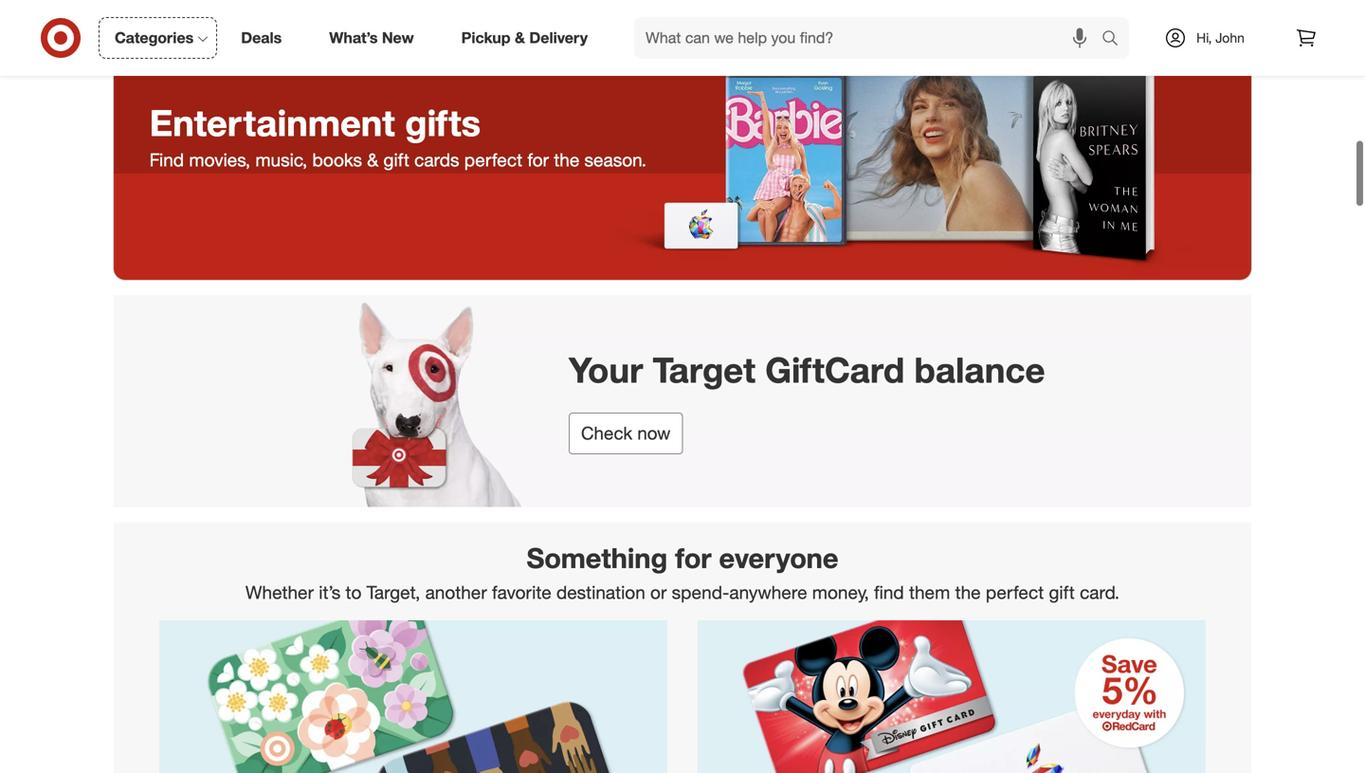 Task type: locate. For each thing, give the bounding box(es) containing it.
1 vertical spatial the
[[956, 581, 981, 603]]

cards
[[415, 149, 460, 171]]

check now
[[581, 422, 671, 444]]

perfect inside entertainment gifts find movies, music, books & gift cards perfect for the season.
[[465, 149, 523, 171]]

gift left card.
[[1049, 581, 1075, 603]]

what's new link
[[313, 17, 438, 59]]

whether
[[246, 581, 314, 603]]

0 horizontal spatial for
[[528, 149, 549, 171]]

the right them
[[956, 581, 981, 603]]

0 horizontal spatial &
[[367, 149, 379, 171]]

it's
[[319, 581, 341, 603]]

1 vertical spatial for
[[676, 541, 712, 575]]

1 horizontal spatial &
[[515, 29, 525, 47]]

perfect left card.
[[986, 581, 1044, 603]]

check
[[581, 422, 633, 444]]

find
[[149, 149, 184, 171]]

balance
[[915, 348, 1046, 391]]

&
[[515, 29, 525, 47], [367, 149, 379, 171]]

1 vertical spatial gift
[[1049, 581, 1075, 603]]

perfect right the cards
[[465, 149, 523, 171]]

for left season.
[[528, 149, 549, 171]]

entertainment gifts find movies, music, books & gift cards perfect for the season.
[[149, 101, 647, 171]]

0 vertical spatial for
[[528, 149, 549, 171]]

0 horizontal spatial gift
[[384, 149, 410, 171]]

& right pickup
[[515, 29, 525, 47]]

what's
[[329, 29, 378, 47]]

1 horizontal spatial perfect
[[986, 581, 1044, 603]]

favorite
[[492, 581, 552, 603]]

target
[[653, 348, 756, 391]]

pickup & delivery link
[[445, 17, 612, 59]]

music,
[[255, 149, 307, 171]]

& right books
[[367, 149, 379, 171]]

movies,
[[189, 149, 250, 171]]

them
[[910, 581, 951, 603]]

What can we help you find? suggestions appear below search field
[[635, 17, 1107, 59]]

for inside entertainment gifts find movies, music, books & gift cards perfect for the season.
[[528, 149, 549, 171]]

the inside entertainment gifts find movies, music, books & gift cards perfect for the season.
[[554, 149, 580, 171]]

1 horizontal spatial the
[[956, 581, 981, 603]]

1 vertical spatial perfect
[[986, 581, 1044, 603]]

delivery
[[530, 29, 588, 47]]

categories
[[115, 29, 194, 47]]

1 horizontal spatial for
[[676, 541, 712, 575]]

0 horizontal spatial perfect
[[465, 149, 523, 171]]

0 vertical spatial the
[[554, 149, 580, 171]]

to
[[346, 581, 362, 603]]

destination
[[557, 581, 646, 603]]

1 horizontal spatial gift
[[1049, 581, 1075, 603]]

the left season.
[[554, 149, 580, 171]]

pickup & delivery
[[462, 29, 588, 47]]

gift left the cards
[[384, 149, 410, 171]]

for up spend-
[[676, 541, 712, 575]]

your target giftcard balance
[[569, 348, 1046, 391]]

perfect
[[465, 149, 523, 171], [986, 581, 1044, 603]]

0 horizontal spatial the
[[554, 149, 580, 171]]

0 vertical spatial perfect
[[465, 149, 523, 171]]

anywhere
[[730, 581, 808, 603]]

0 vertical spatial gift
[[384, 149, 410, 171]]

or
[[651, 581, 667, 603]]

giftcard
[[766, 348, 905, 391]]

for
[[528, 149, 549, 171], [676, 541, 712, 575]]

1 vertical spatial &
[[367, 149, 379, 171]]

gift
[[384, 149, 410, 171], [1049, 581, 1075, 603]]

pickup
[[462, 29, 511, 47]]

gift inside entertainment gifts find movies, music, books & gift cards perfect for the season.
[[384, 149, 410, 171]]

perfect inside something for everyone whether it's to target, another favorite destination or spend-anywhere money, find them the perfect gift card.
[[986, 581, 1044, 603]]

0 vertical spatial &
[[515, 29, 525, 47]]

the
[[554, 149, 580, 171], [956, 581, 981, 603]]



Task type: vqa. For each thing, say whether or not it's contained in the screenshot.
Men's Cable Knit Pullover Sweater - Goodfellow & Co™'s Add to cart
no



Task type: describe. For each thing, give the bounding box(es) containing it.
search
[[1094, 30, 1139, 49]]

categories link
[[99, 17, 217, 59]]

entertainment
[[149, 101, 395, 145]]

money,
[[813, 581, 870, 603]]

now
[[638, 422, 671, 444]]

deals
[[241, 29, 282, 47]]

books
[[312, 149, 362, 171]]

new
[[382, 29, 414, 47]]

what's new
[[329, 29, 414, 47]]

everyone
[[719, 541, 839, 575]]

target,
[[367, 581, 420, 603]]

john
[[1216, 29, 1245, 46]]

for inside something for everyone whether it's to target, another favorite destination or spend-anywhere money, find them the perfect gift card.
[[676, 541, 712, 575]]

spend-
[[672, 581, 730, 603]]

card.
[[1080, 581, 1120, 603]]

check now button
[[569, 413, 683, 454]]

something for everyone whether it's to target, another favorite destination or spend-anywhere money, find them the perfect gift card.
[[246, 541, 1120, 603]]

gifts
[[405, 101, 481, 145]]

hi, john
[[1197, 29, 1245, 46]]

another
[[425, 581, 487, 603]]

& inside entertainment gifts find movies, music, books & gift cards perfect for the season.
[[367, 149, 379, 171]]

season.
[[585, 149, 647, 171]]

the inside something for everyone whether it's to target, another favorite destination or spend-anywhere money, find them the perfect gift card.
[[956, 581, 981, 603]]

find
[[875, 581, 905, 603]]

your
[[569, 348, 643, 391]]

search button
[[1094, 17, 1139, 63]]

hi,
[[1197, 29, 1213, 46]]

gift inside something for everyone whether it's to target, another favorite destination or spend-anywhere money, find them the perfect gift card.
[[1049, 581, 1075, 603]]

deals link
[[225, 17, 306, 59]]

something
[[527, 541, 668, 575]]



